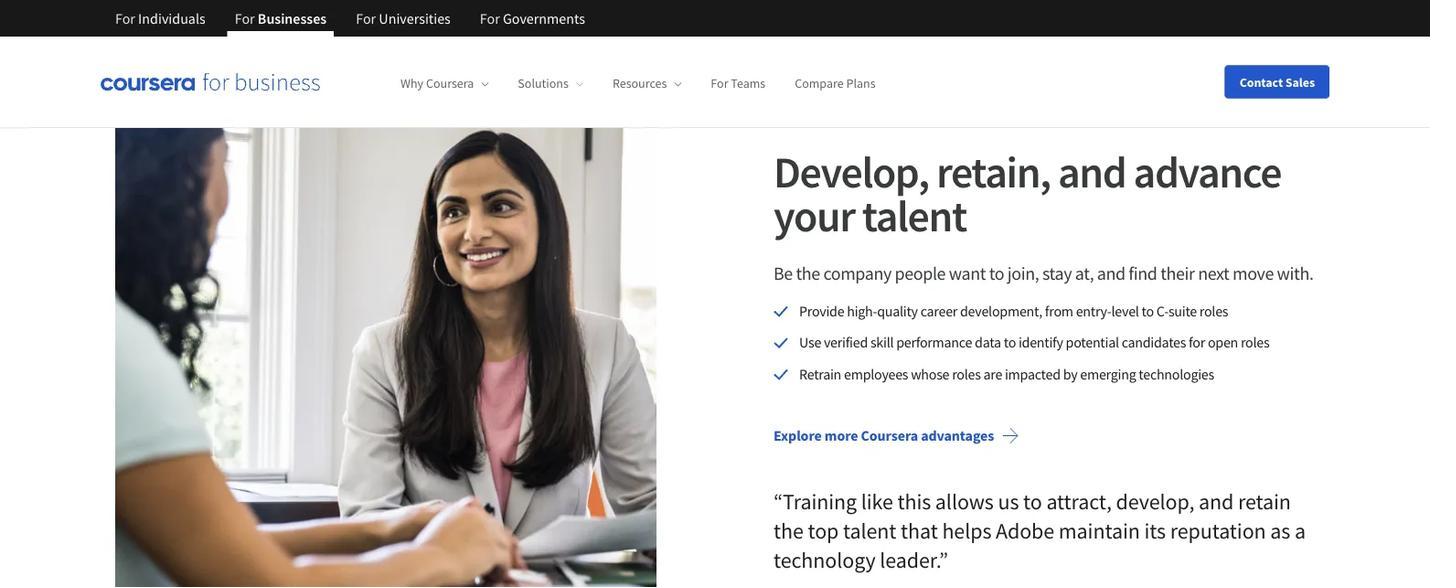 Task type: describe. For each thing, give the bounding box(es) containing it.
explore more coursera advantages link
[[759, 414, 1035, 458]]

retrain employees whose roles are impacted by emerging technologies
[[799, 365, 1215, 383]]

verified
[[824, 334, 868, 352]]

for businesses
[[235, 9, 327, 27]]

a
[[1295, 517, 1306, 545]]

next
[[1198, 261, 1230, 284]]

1 vertical spatial and
[[1097, 261, 1126, 284]]

join,
[[1008, 261, 1039, 284]]

solutions
[[518, 75, 569, 92]]

impacted
[[1005, 365, 1061, 383]]

more
[[825, 427, 858, 445]]

level
[[1112, 302, 1139, 320]]

their
[[1161, 261, 1195, 284]]

identify
[[1019, 334, 1063, 352]]

top
[[808, 517, 839, 545]]

0 vertical spatial the
[[796, 261, 820, 284]]

advantages
[[921, 427, 994, 445]]

0 vertical spatial coursera
[[426, 75, 474, 92]]

businesses
[[258, 9, 327, 27]]

provide
[[799, 302, 845, 320]]

for governments
[[480, 9, 585, 27]]

use verified skill performance data to identify potential candidates for open roles
[[799, 334, 1270, 352]]

contact
[[1240, 74, 1283, 90]]

contact sales button
[[1225, 65, 1330, 98]]

to for join,
[[989, 261, 1004, 284]]

entry-
[[1076, 302, 1112, 320]]

plans
[[846, 75, 876, 92]]

reputation
[[1170, 517, 1266, 545]]

compare plans
[[795, 75, 876, 92]]

for
[[1189, 334, 1206, 352]]

resources link
[[613, 75, 682, 92]]

for for businesses
[[235, 9, 255, 27]]

performance
[[897, 334, 972, 352]]

with.
[[1277, 261, 1314, 284]]

as
[[1271, 517, 1291, 545]]

skill
[[871, 334, 894, 352]]

roles for provide high-quality career development, from entry-level to c-suite roles
[[1200, 302, 1229, 320]]

for for governments
[[480, 9, 500, 27]]

maintain
[[1059, 517, 1140, 545]]

career
[[921, 302, 958, 320]]

develop,
[[1116, 488, 1195, 515]]

adobe
[[996, 517, 1055, 545]]

stay
[[1043, 261, 1072, 284]]

leader.
[[880, 546, 939, 574]]

be the company people want to join, stay at, and find their next move with.
[[774, 261, 1314, 284]]

for left "teams"
[[711, 75, 729, 92]]

want
[[949, 261, 986, 284]]

why coursera
[[401, 75, 474, 92]]

sales
[[1286, 74, 1315, 90]]

retain
[[1238, 488, 1291, 515]]

0 horizontal spatial roles
[[952, 365, 981, 383]]

solutions link
[[518, 75, 583, 92]]

suite
[[1169, 302, 1197, 320]]

data
[[975, 334, 1001, 352]]

your
[[774, 188, 855, 243]]



Task type: vqa. For each thing, say whether or not it's contained in the screenshot.
WHY
yes



Task type: locate. For each thing, give the bounding box(es) containing it.
retain,
[[937, 144, 1051, 199]]

technology
[[774, 546, 876, 574]]

training
[[783, 488, 857, 515]]

talent up people on the right
[[862, 188, 967, 243]]

for left governments
[[480, 9, 500, 27]]

find
[[1129, 261, 1158, 284]]

2 horizontal spatial roles
[[1241, 334, 1270, 352]]

allows
[[936, 488, 994, 515]]

be
[[774, 261, 793, 284]]

whose
[[911, 365, 950, 383]]

for left the individuals
[[115, 9, 135, 27]]

why coursera link
[[401, 75, 489, 92]]

to left c-
[[1142, 302, 1154, 320]]

1 vertical spatial talent
[[843, 517, 897, 545]]

coursera for business image
[[101, 73, 320, 91]]

why
[[401, 75, 424, 92]]

candidates
[[1122, 334, 1186, 352]]

explore more coursera advantages
[[774, 427, 994, 445]]

its
[[1145, 517, 1166, 545]]

for teams
[[711, 75, 766, 92]]

compare plans link
[[795, 75, 876, 92]]

to
[[989, 261, 1004, 284], [1142, 302, 1154, 320], [1004, 334, 1016, 352], [1024, 488, 1042, 515]]

0 horizontal spatial coursera
[[426, 75, 474, 92]]

c-
[[1157, 302, 1169, 320]]

coursera hiring solutions image
[[115, 100, 657, 587]]

0 vertical spatial and
[[1058, 144, 1126, 199]]

talent inside the develop, retain, and advance your talent
[[862, 188, 967, 243]]

roles for use verified skill performance data to identify potential candidates for open roles
[[1241, 334, 1270, 352]]

the left top
[[774, 517, 804, 545]]

to right us
[[1024, 488, 1042, 515]]

1 vertical spatial roles
[[1241, 334, 1270, 352]]

to right the data
[[1004, 334, 1016, 352]]

employees
[[844, 365, 908, 383]]

to for attract,
[[1024, 488, 1042, 515]]

coursera right more
[[861, 427, 918, 445]]

move
[[1233, 261, 1274, 284]]

and inside the develop, retain, and advance your talent
[[1058, 144, 1126, 199]]

2 vertical spatial roles
[[952, 365, 981, 383]]

for for individuals
[[115, 9, 135, 27]]

retrain
[[799, 365, 842, 383]]

potential
[[1066, 334, 1119, 352]]

at,
[[1075, 261, 1094, 284]]

the right be
[[796, 261, 820, 284]]

contact sales
[[1240, 74, 1315, 90]]

for teams link
[[711, 75, 766, 92]]

development,
[[960, 302, 1043, 320]]

2 vertical spatial and
[[1199, 488, 1234, 515]]

for left the universities
[[356, 9, 376, 27]]

develop,
[[774, 144, 929, 199]]

from
[[1045, 302, 1074, 320]]

the inside training like this allows us to attract, develop, and retain the top talent that helps adobe maintain its reputation as a technology leader.
[[774, 517, 804, 545]]

for for universities
[[356, 9, 376, 27]]

this
[[898, 488, 931, 515]]

for left businesses
[[235, 9, 255, 27]]

0 vertical spatial roles
[[1200, 302, 1229, 320]]

that
[[901, 517, 938, 545]]

compare
[[795, 75, 844, 92]]

resources
[[613, 75, 667, 92]]

helps
[[942, 517, 992, 545]]

1 vertical spatial coursera
[[861, 427, 918, 445]]

provide high-quality career development, from entry-level to c-suite roles
[[799, 302, 1229, 320]]

advance
[[1134, 144, 1282, 199]]

people
[[895, 261, 946, 284]]

1 horizontal spatial coursera
[[861, 427, 918, 445]]

use
[[799, 334, 821, 352]]

talent inside training like this allows us to attract, develop, and retain the top talent that helps adobe maintain its reputation as a technology leader.
[[843, 517, 897, 545]]

roles right open
[[1241, 334, 1270, 352]]

company
[[824, 261, 892, 284]]

1 vertical spatial the
[[774, 517, 804, 545]]

like
[[861, 488, 893, 515]]

us
[[998, 488, 1019, 515]]

emerging
[[1080, 365, 1136, 383]]

technologies
[[1139, 365, 1215, 383]]

teams
[[731, 75, 766, 92]]

individuals
[[138, 9, 206, 27]]

universities
[[379, 9, 451, 27]]

training like this allows us to attract, develop, and retain the top talent that helps adobe maintain its reputation as a technology leader.
[[774, 488, 1306, 574]]

the
[[796, 261, 820, 284], [774, 517, 804, 545]]

open
[[1208, 334, 1238, 352]]

develop, retain, and advance your talent
[[774, 144, 1282, 243]]

1 horizontal spatial roles
[[1200, 302, 1229, 320]]

governments
[[503, 9, 585, 27]]

quality
[[877, 302, 918, 320]]

for individuals
[[115, 9, 206, 27]]

attract,
[[1047, 488, 1112, 515]]

and
[[1058, 144, 1126, 199], [1097, 261, 1126, 284], [1199, 488, 1234, 515]]

to for identify
[[1004, 334, 1016, 352]]

talent down like on the bottom
[[843, 517, 897, 545]]

talent
[[862, 188, 967, 243], [843, 517, 897, 545]]

for
[[115, 9, 135, 27], [235, 9, 255, 27], [356, 9, 376, 27], [480, 9, 500, 27], [711, 75, 729, 92]]

roles left 'are'
[[952, 365, 981, 383]]

to left join,
[[989, 261, 1004, 284]]

by
[[1063, 365, 1078, 383]]

high-
[[847, 302, 877, 320]]

banner navigation
[[101, 0, 600, 37]]

roles right suite
[[1200, 302, 1229, 320]]

and inside training like this allows us to attract, develop, and retain the top talent that helps adobe maintain its reputation as a technology leader.
[[1199, 488, 1234, 515]]

coursera inside the explore more coursera advantages link
[[861, 427, 918, 445]]

to inside training like this allows us to attract, develop, and retain the top talent that helps adobe maintain its reputation as a technology leader.
[[1024, 488, 1042, 515]]

coursera right why
[[426, 75, 474, 92]]

coursera
[[426, 75, 474, 92], [861, 427, 918, 445]]

are
[[984, 365, 1003, 383]]

0 vertical spatial talent
[[862, 188, 967, 243]]

explore
[[774, 427, 822, 445]]

for universities
[[356, 9, 451, 27]]



